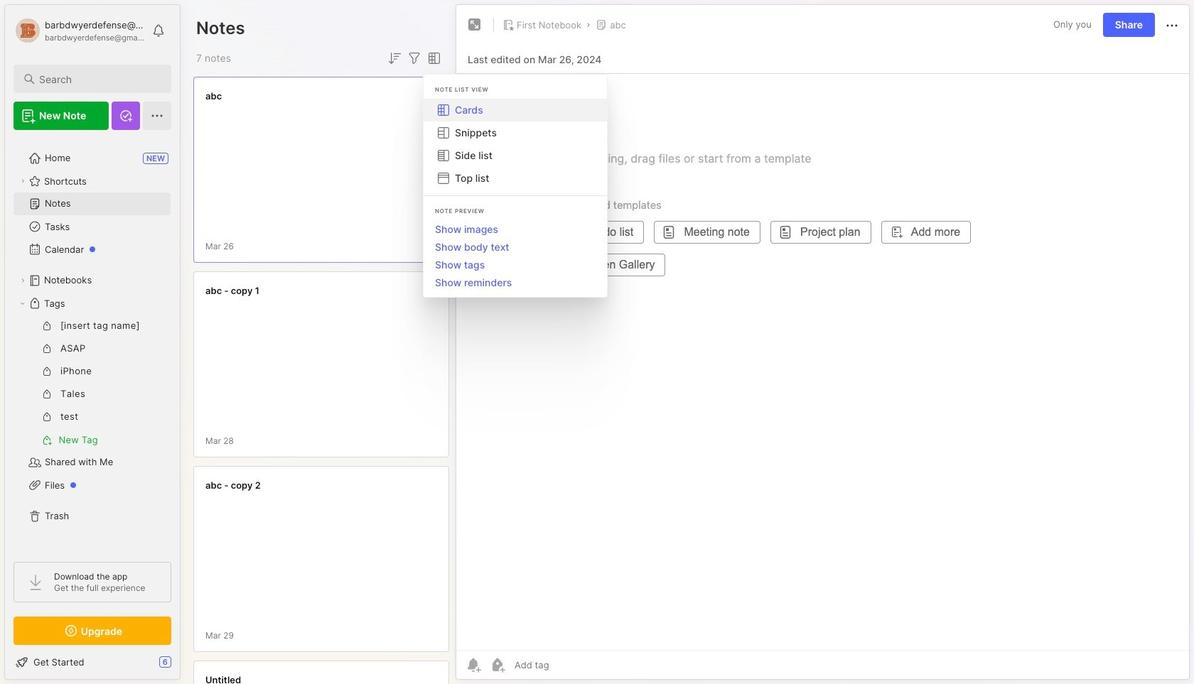 Task type: vqa. For each thing, say whether or not it's contained in the screenshot.
Get for Get Started
no



Task type: locate. For each thing, give the bounding box(es) containing it.
group inside tree
[[14, 315, 171, 451]]

2 dropdown list menu from the top
[[424, 220, 607, 291]]

expand notebooks image
[[18, 277, 27, 285]]

group
[[14, 315, 171, 451]]

None search field
[[39, 70, 159, 87]]

More actions field
[[1164, 16, 1181, 34]]

add a reminder image
[[465, 657, 482, 674]]

add filters image
[[406, 50, 423, 67]]

Help and Learning task checklist field
[[5, 651, 180, 674]]

Add tag field
[[513, 659, 621, 672]]

menu item
[[424, 99, 607, 122]]

0 vertical spatial dropdown list menu
[[424, 99, 607, 190]]

expand tags image
[[18, 299, 27, 308]]

none search field inside main element
[[39, 70, 159, 87]]

Sort options field
[[386, 50, 403, 67]]

tree inside main element
[[5, 139, 180, 550]]

note window element
[[456, 4, 1190, 684]]

Search text field
[[39, 73, 159, 86]]

1 vertical spatial dropdown list menu
[[424, 220, 607, 291]]

dropdown list menu
[[424, 99, 607, 190], [424, 220, 607, 291]]

tree
[[5, 139, 180, 550]]



Task type: describe. For each thing, give the bounding box(es) containing it.
Add filters field
[[406, 50, 423, 67]]

Note Editor text field
[[456, 73, 1189, 650]]

expand note image
[[466, 16, 483, 33]]

click to collapse image
[[180, 658, 190, 675]]

Account field
[[14, 16, 145, 45]]

1 dropdown list menu from the top
[[424, 99, 607, 190]]

View options field
[[423, 50, 443, 67]]

add tag image
[[489, 657, 506, 674]]

more actions image
[[1164, 17, 1181, 34]]

main element
[[0, 0, 185, 685]]



